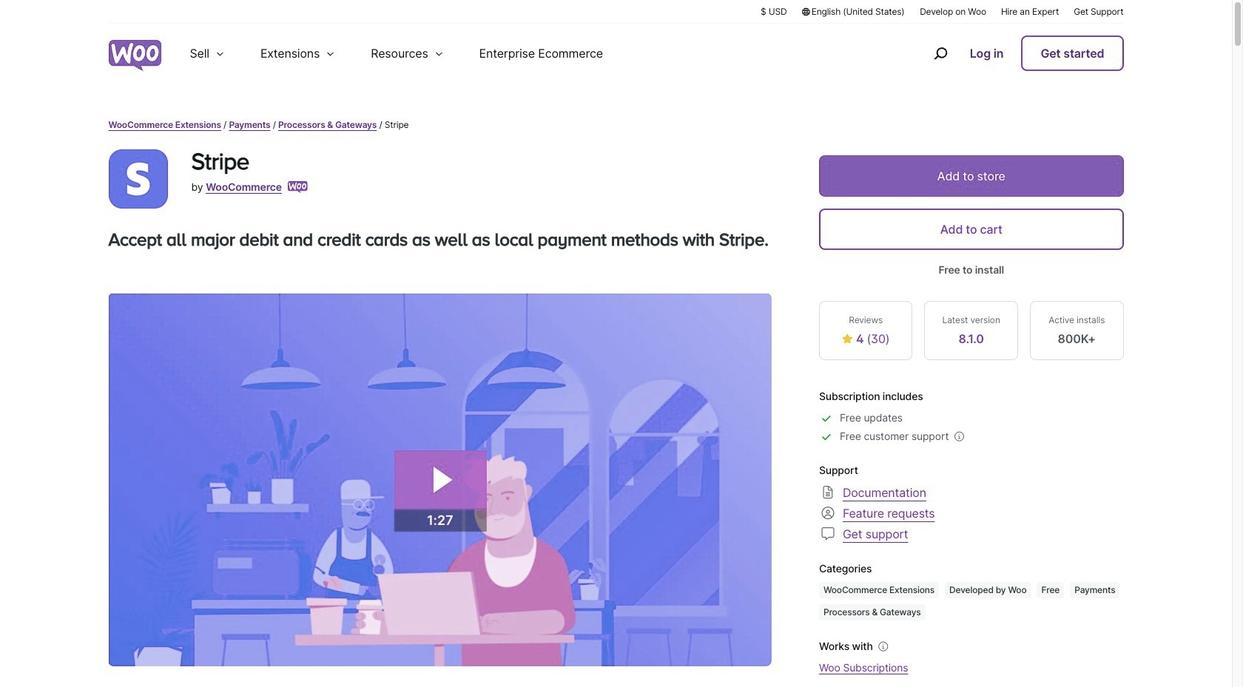 Task type: locate. For each thing, give the bounding box(es) containing it.
message image
[[819, 525, 837, 543]]

developed by woocommerce image
[[288, 181, 308, 193]]

breadcrumb element
[[108, 118, 1124, 132]]

circle info image
[[876, 639, 891, 654]]



Task type: describe. For each thing, give the bounding box(es) containing it.
search image
[[929, 41, 952, 65]]

product icon image
[[108, 149, 168, 209]]

service navigation menu element
[[902, 29, 1124, 77]]

file lines image
[[819, 484, 837, 501]]

circle user image
[[819, 504, 837, 522]]



Task type: vqa. For each thing, say whether or not it's contained in the screenshot.
external link image
no



